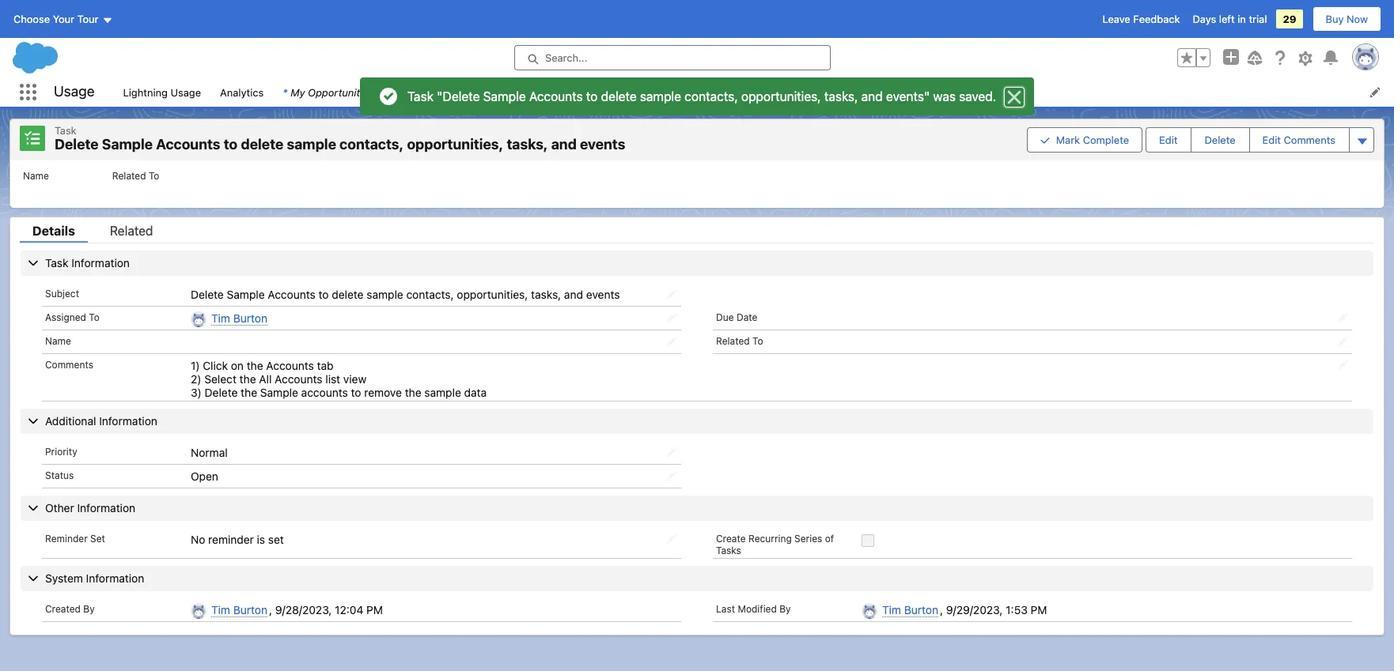 Task type: locate. For each thing, give the bounding box(es) containing it.
1:53
[[1006, 604, 1028, 617]]

1 vertical spatial comments
[[45, 359, 93, 371]]

1 vertical spatial and
[[551, 136, 577, 153]]

tim burton for , 9/28/2023, 12:04 pm
[[211, 604, 267, 617]]

0 horizontal spatial usage
[[54, 83, 95, 100]]

on
[[231, 359, 244, 372]]

now
[[1347, 13, 1368, 25]]

reminder
[[208, 533, 254, 547]]

pm right 12:04
[[366, 604, 383, 617]]

task
[[407, 89, 434, 104], [55, 124, 76, 137], [45, 256, 68, 269]]

task for delete
[[55, 124, 76, 137]]

, left 9/29/2023,
[[940, 604, 943, 617]]

related to down due date
[[716, 335, 763, 347]]

1 edit from the left
[[1159, 134, 1178, 146]]

1 horizontal spatial usage
[[171, 86, 201, 99]]

to right list
[[351, 386, 361, 399]]

2 text default image from the left
[[635, 87, 646, 98]]

data
[[464, 386, 487, 399]]

0 horizontal spatial *
[[283, 86, 287, 99]]

information for other information
[[77, 501, 135, 515]]

comments
[[1284, 134, 1336, 146], [45, 359, 93, 371]]

1 vertical spatial events
[[580, 136, 625, 153]]

contacts, inside task delete sample accounts to delete sample contacts, opportunities, tasks, and events
[[339, 136, 404, 153]]

last
[[716, 604, 735, 615]]

tasks
[[716, 545, 741, 557]]

name up details
[[23, 170, 49, 182]]

information inside system information dropdown button
[[86, 572, 144, 585]]

1 pm from the left
[[366, 604, 383, 617]]

events inside success alert dialog
[[886, 89, 924, 104]]

by right modified
[[779, 604, 791, 615]]

accounts inside task delete sample accounts to delete sample contacts, opportunities, tasks, and events
[[156, 136, 220, 153]]

delete inside task delete sample accounts to delete sample contacts, opportunities, tasks, and events
[[55, 136, 99, 153]]

burton left 9/28/2023,
[[233, 604, 267, 617]]

events
[[886, 89, 924, 104], [580, 136, 625, 153], [586, 288, 620, 301]]

0 vertical spatial comments
[[1284, 134, 1336, 146]]

tim
[[211, 311, 230, 325], [211, 604, 230, 617], [882, 604, 901, 617]]

1 vertical spatial related to
[[716, 335, 763, 347]]

0 horizontal spatial by
[[83, 604, 95, 615]]

, left 9/28/2023,
[[269, 604, 272, 617]]

comments inside button
[[1284, 134, 1336, 146]]

0 vertical spatial contacts,
[[685, 89, 738, 104]]

, 9/29/2023, 1:53 pm
[[940, 604, 1047, 617]]

select
[[204, 372, 236, 386]]

buy now
[[1326, 13, 1368, 25]]

0 horizontal spatial "
[[437, 89, 443, 104]]

information down set
[[86, 572, 144, 585]]

1 vertical spatial name
[[45, 335, 71, 347]]

related up task information
[[110, 224, 153, 238]]

0 horizontal spatial pm
[[366, 604, 383, 617]]

2 opportunities from the left
[[383, 86, 449, 99]]

2 horizontal spatial contacts,
[[685, 89, 738, 104]]

information for additional information
[[99, 414, 157, 428]]

0 horizontal spatial edit
[[1159, 134, 1178, 146]]

tim burton link left 9/29/2023,
[[882, 604, 938, 618]]

accounts inside success alert dialog
[[529, 89, 583, 104]]

to down search...
[[586, 89, 598, 104]]

days left in trial
[[1193, 13, 1267, 25]]

1 horizontal spatial *
[[473, 86, 477, 99]]

2 horizontal spatial delete
[[601, 89, 637, 104]]

usage
[[54, 83, 95, 100], [171, 86, 201, 99]]

0 horizontal spatial to
[[89, 311, 100, 323]]

* inside list item
[[473, 86, 477, 99]]

contacts,
[[685, 89, 738, 104], [339, 136, 404, 153], [406, 288, 454, 301]]

0 vertical spatial task
[[407, 89, 434, 104]]

to down the date
[[752, 335, 763, 347]]

delete
[[601, 89, 637, 104], [241, 136, 284, 153], [332, 288, 364, 301]]

related up related link
[[112, 170, 146, 182]]

delete up tab
[[332, 288, 364, 301]]

1 , from the left
[[269, 604, 272, 617]]

list containing lightning usage
[[113, 78, 1394, 107]]

tim burton link up "on"
[[211, 311, 267, 326]]

success alert dialog
[[360, 78, 1034, 116]]

1 vertical spatial opportunities,
[[407, 136, 503, 153]]

no
[[191, 533, 205, 547]]

2 * from the left
[[473, 86, 477, 99]]

burton
[[233, 311, 267, 325], [233, 604, 267, 617], [904, 604, 938, 617]]

text default image right |
[[445, 87, 456, 98]]

task for information
[[45, 256, 68, 269]]

2 vertical spatial delete
[[332, 288, 364, 301]]

buy
[[1326, 13, 1344, 25]]

0 horizontal spatial text default image
[[445, 87, 456, 98]]

list
[[113, 78, 1394, 107], [10, 160, 1384, 208]]

and inside task delete sample accounts to delete sample contacts, opportunities, tasks, and events
[[551, 136, 577, 153]]

0 vertical spatial and
[[861, 89, 883, 104]]

to up related link
[[149, 170, 159, 182]]

tim burton link left 9/28/2023,
[[211, 604, 267, 618]]

0 vertical spatial tasks,
[[824, 89, 858, 104]]

to inside task delete sample accounts to delete sample contacts, opportunities, tasks, and events
[[224, 136, 238, 153]]

1 by from the left
[[83, 604, 95, 615]]

1 vertical spatial task
[[55, 124, 76, 137]]

pm for , 9/28/2023, 12:04 pm
[[366, 604, 383, 617]]

1 * from the left
[[283, 86, 287, 99]]

opportunities,
[[741, 89, 821, 104], [407, 136, 503, 153], [457, 288, 528, 301]]

0 horizontal spatial related to
[[112, 170, 159, 182]]

search... button
[[514, 45, 831, 70]]

burton left 9/29/2023,
[[904, 604, 938, 617]]

reminder
[[45, 533, 88, 545]]

name
[[23, 170, 49, 182], [45, 335, 71, 347]]

pm
[[366, 604, 383, 617], [1031, 604, 1047, 617]]

group
[[1177, 48, 1211, 67], [1027, 126, 1374, 154]]

was
[[933, 89, 956, 104]]

1 vertical spatial list
[[10, 160, 1384, 208]]

delete
[[443, 89, 480, 104], [1205, 134, 1236, 146], [55, 136, 99, 153], [191, 288, 224, 301], [205, 386, 238, 399]]

tim burton link for , 9/28/2023, 12:04 pm
[[211, 604, 267, 618]]

0 vertical spatial delete
[[601, 89, 637, 104]]

1 vertical spatial contacts,
[[339, 136, 404, 153]]

text default image inside * list item
[[635, 87, 646, 98]]

tim burton for , 9/29/2023, 1:53 pm
[[882, 604, 938, 617]]

tim burton link
[[211, 311, 267, 326], [211, 604, 267, 618], [882, 604, 938, 618]]

sample inside task delete sample accounts to delete sample contacts, opportunities, tasks, and events
[[102, 136, 153, 153]]

0 vertical spatial list
[[113, 78, 1394, 107]]

opportunities, inside success alert dialog
[[741, 89, 821, 104]]

tim burton left 9/29/2023,
[[882, 604, 938, 617]]

text default image
[[445, 87, 456, 98], [635, 87, 646, 98]]

to inside success alert dialog
[[586, 89, 598, 104]]

,
[[269, 604, 272, 617], [940, 604, 943, 617]]

related to
[[112, 170, 159, 182], [716, 335, 763, 347]]

* my opportunities | opportunities
[[283, 86, 449, 99]]

view
[[343, 372, 366, 386]]

2 edit from the left
[[1262, 134, 1281, 146]]

sample inside success alert dialog
[[640, 89, 681, 104]]

1 horizontal spatial ,
[[940, 604, 943, 617]]

feedback
[[1133, 13, 1180, 25]]

" right |
[[437, 89, 443, 104]]

0 horizontal spatial delete
[[241, 136, 284, 153]]

edit right delete button
[[1262, 134, 1281, 146]]

opportunities
[[308, 86, 374, 99], [383, 86, 449, 99]]

burton up "on"
[[233, 311, 267, 325]]

trial
[[1249, 13, 1267, 25]]

0 horizontal spatial contacts,
[[339, 136, 404, 153]]

1 horizontal spatial contacts,
[[406, 288, 454, 301]]

information for task information
[[71, 256, 130, 269]]

, 9/28/2023, 12:04 pm
[[269, 604, 383, 617]]

delete down analytics
[[241, 136, 284, 153]]

lightning usage link
[[113, 78, 211, 107]]

" left was
[[924, 89, 930, 104]]

list item containing *
[[273, 78, 463, 107]]

task inside task delete sample accounts to delete sample contacts, opportunities, tasks, and events
[[55, 124, 76, 137]]

edit left delete button
[[1159, 134, 1178, 146]]

delete down search... button on the top of the page
[[601, 89, 637, 104]]

0 vertical spatial events
[[886, 89, 924, 104]]

search...
[[545, 51, 587, 64]]

to
[[586, 89, 598, 104], [224, 136, 238, 153], [318, 288, 329, 301], [351, 386, 361, 399]]

related to up related link
[[112, 170, 159, 182]]

choose
[[13, 13, 50, 25]]

1 " from the left
[[437, 89, 443, 104]]

2 vertical spatial contacts,
[[406, 288, 454, 301]]

information
[[71, 256, 130, 269], [99, 414, 157, 428], [77, 501, 135, 515], [86, 572, 144, 585]]

information down related link
[[71, 256, 130, 269]]

2 vertical spatial to
[[752, 335, 763, 347]]

1 horizontal spatial opportunities
[[383, 86, 449, 99]]

to
[[149, 170, 159, 182], [89, 311, 100, 323], [752, 335, 763, 347]]

opportunities left |
[[308, 86, 374, 99]]

group containing mark complete
[[1027, 126, 1374, 154]]

tim burton link for , 9/29/2023, 1:53 pm
[[882, 604, 938, 618]]

other information button
[[21, 496, 1373, 521]]

*
[[283, 86, 287, 99], [473, 86, 477, 99]]

task inside dropdown button
[[45, 256, 68, 269]]

1 horizontal spatial "
[[924, 89, 930, 104]]

2 pm from the left
[[1031, 604, 1047, 617]]

delete inside success alert dialog
[[443, 89, 480, 104]]

information inside additional information 'dropdown button'
[[99, 414, 157, 428]]

, for , 9/29/2023, 1:53 pm
[[940, 604, 943, 617]]

tasks, inside task delete sample accounts to delete sample contacts, opportunities, tasks, and events
[[507, 136, 548, 153]]

1 vertical spatial tasks,
[[507, 136, 548, 153]]

your
[[53, 13, 74, 25]]

0 vertical spatial opportunities,
[[741, 89, 821, 104]]

to right assigned
[[89, 311, 100, 323]]

1 vertical spatial delete
[[241, 136, 284, 153]]

0 horizontal spatial opportunities
[[308, 86, 374, 99]]

1 opportunities from the left
[[308, 86, 374, 99]]

click
[[203, 359, 228, 372]]

1 horizontal spatial comments
[[1284, 134, 1336, 146]]

2 " from the left
[[924, 89, 930, 104]]

2 horizontal spatial to
[[752, 335, 763, 347]]

task inside success alert dialog
[[407, 89, 434, 104]]

tim burton
[[211, 311, 267, 325], [211, 604, 267, 617], [882, 604, 938, 617]]

1 horizontal spatial to
[[149, 170, 159, 182]]

tim for , 9/28/2023, 12:04 pm
[[211, 604, 230, 617]]

information inside other information 'dropdown button'
[[77, 501, 135, 515]]

information up set
[[77, 501, 135, 515]]

task information button
[[21, 250, 1373, 276]]

2)
[[191, 372, 201, 386]]

2 vertical spatial related
[[716, 335, 750, 347]]

by
[[83, 604, 95, 615], [779, 604, 791, 615]]

name down assigned
[[45, 335, 71, 347]]

list item
[[273, 78, 463, 107]]

accounts
[[301, 386, 348, 399]]

delete inside task delete sample accounts to delete sample contacts, opportunities, tasks, and events
[[241, 136, 284, 153]]

text default image down search... button on the top of the page
[[635, 87, 646, 98]]

1 horizontal spatial pm
[[1031, 604, 1047, 617]]

information inside task information dropdown button
[[71, 256, 130, 269]]

to down analytics link
[[224, 136, 238, 153]]

burton for , 9/28/2023, 12:04 pm
[[233, 604, 267, 617]]

analytics
[[220, 86, 264, 99]]

tim burton left 9/28/2023,
[[211, 604, 267, 617]]

0 horizontal spatial ,
[[269, 604, 272, 617]]

priority
[[45, 446, 77, 458]]

1 horizontal spatial by
[[779, 604, 791, 615]]

1 horizontal spatial text default image
[[635, 87, 646, 98]]

1 horizontal spatial edit
[[1262, 134, 1281, 146]]

tim burton up "on"
[[211, 311, 267, 325]]

normal
[[191, 446, 228, 460]]

related down due date
[[716, 335, 750, 347]]

1 vertical spatial group
[[1027, 126, 1374, 154]]

2 vertical spatial task
[[45, 256, 68, 269]]

2 , from the left
[[940, 604, 943, 617]]

usage left lightning
[[54, 83, 95, 100]]

opportunities right |
[[383, 86, 449, 99]]

sample
[[640, 89, 681, 104], [287, 136, 336, 153], [367, 288, 403, 301], [424, 386, 461, 399]]

accounts
[[529, 89, 583, 104], [156, 136, 220, 153], [268, 288, 315, 301], [266, 359, 314, 372], [275, 372, 322, 386]]

system information button
[[21, 566, 1373, 592]]

contacts, inside success alert dialog
[[685, 89, 738, 104]]

1) click on the accounts tab 2) select the all accounts list view 3) delete the sample accounts to remove the sample data
[[191, 359, 487, 399]]

in
[[1238, 13, 1246, 25]]

usage right lightning
[[171, 86, 201, 99]]

information right additional
[[99, 414, 157, 428]]

pm right 1:53
[[1031, 604, 1047, 617]]

edit for edit comments
[[1262, 134, 1281, 146]]

by right created
[[83, 604, 95, 615]]



Task type: vqa. For each thing, say whether or not it's contained in the screenshot.
eighth "Sample" from the bottom
no



Task type: describe. For each thing, give the bounding box(es) containing it.
set
[[90, 533, 105, 545]]

to up tab
[[318, 288, 329, 301]]

open
[[191, 470, 218, 483]]

0 horizontal spatial comments
[[45, 359, 93, 371]]

tour
[[77, 13, 99, 25]]

details
[[32, 224, 75, 238]]

lightning
[[123, 86, 168, 99]]

other information
[[45, 501, 135, 515]]

additional information
[[45, 414, 157, 428]]

of
[[825, 533, 834, 545]]

edit for edit
[[1159, 134, 1178, 146]]

created by
[[45, 604, 95, 615]]

modified
[[738, 604, 777, 615]]

tim for , 9/29/2023, 1:53 pm
[[882, 604, 901, 617]]

is
[[257, 533, 265, 547]]

* for * my opportunities | opportunities
[[283, 86, 287, 99]]

to inside the "1) click on the accounts tab 2) select the all accounts list view 3) delete the sample accounts to remove the sample data"
[[351, 386, 361, 399]]

mark complete
[[1056, 134, 1129, 146]]

no reminder is set
[[191, 533, 284, 547]]

pm for , 9/29/2023, 1:53 pm
[[1031, 604, 1047, 617]]

other
[[45, 501, 74, 515]]

mark complete button
[[1027, 127, 1143, 153]]

my
[[291, 86, 305, 99]]

choose your tour button
[[13, 6, 114, 32]]

1 horizontal spatial related to
[[716, 335, 763, 347]]

29
[[1283, 13, 1296, 25]]

sample inside the "1) click on the accounts tab 2) select the all accounts list view 3) delete the sample accounts to remove the sample data"
[[424, 386, 461, 399]]

1)
[[191, 359, 200, 372]]

|
[[377, 86, 380, 99]]

usage inside list
[[171, 86, 201, 99]]

, for , 9/28/2023, 12:04 pm
[[269, 604, 272, 617]]

0 vertical spatial name
[[23, 170, 49, 182]]

0 vertical spatial to
[[149, 170, 159, 182]]

12:04
[[335, 604, 363, 617]]

2 vertical spatial events
[[586, 288, 620, 301]]

assigned
[[45, 311, 86, 323]]

last modified by
[[716, 604, 791, 615]]

leave feedback
[[1103, 13, 1180, 25]]

2 vertical spatial and
[[564, 288, 583, 301]]

complete
[[1083, 134, 1129, 146]]

task for "
[[407, 89, 434, 104]]

lightning usage
[[123, 86, 201, 99]]

0 vertical spatial related to
[[112, 170, 159, 182]]

days
[[1193, 13, 1216, 25]]

list containing name
[[10, 160, 1384, 208]]

1 horizontal spatial delete
[[332, 288, 364, 301]]

details link
[[20, 224, 88, 242]]

choose your tour
[[13, 13, 99, 25]]

sample inside task delete sample accounts to delete sample contacts, opportunities, tasks, and events
[[287, 136, 336, 153]]

date
[[737, 311, 757, 323]]

created
[[45, 604, 81, 615]]

remove
[[364, 386, 402, 399]]

analytics link
[[211, 78, 273, 107]]

additional
[[45, 414, 96, 428]]

delete inside button
[[1205, 134, 1236, 146]]

2 vertical spatial tasks,
[[531, 288, 561, 301]]

information for system information
[[86, 572, 144, 585]]

and inside success alert dialog
[[861, 89, 883, 104]]

edit comments
[[1262, 134, 1336, 146]]

sample inside success alert dialog
[[483, 89, 526, 104]]

mark
[[1056, 134, 1080, 146]]

opportunities, inside task delete sample accounts to delete sample contacts, opportunities, tasks, and events
[[407, 136, 503, 153]]

0 vertical spatial related
[[112, 170, 146, 182]]

* link
[[463, 78, 617, 107]]

delete button
[[1192, 128, 1248, 152]]

delete inside success alert dialog
[[601, 89, 637, 104]]

system
[[45, 572, 83, 585]]

9/29/2023,
[[946, 604, 1003, 617]]

burton for , 9/29/2023, 1:53 pm
[[904, 604, 938, 617]]

3)
[[191, 386, 202, 399]]

sample inside the "1) click on the accounts tab 2) select the all accounts list view 3) delete the sample accounts to remove the sample data"
[[260, 386, 298, 399]]

leave
[[1103, 13, 1130, 25]]

2 vertical spatial opportunities,
[[457, 288, 528, 301]]

status
[[45, 470, 74, 482]]

events inside task delete sample accounts to delete sample contacts, opportunities, tasks, and events
[[580, 136, 625, 153]]

all
[[259, 372, 272, 386]]

set
[[268, 533, 284, 547]]

* list item
[[463, 78, 653, 107]]

series
[[794, 533, 822, 545]]

edit comments button
[[1250, 128, 1348, 152]]

1 vertical spatial related
[[110, 224, 153, 238]]

0 vertical spatial group
[[1177, 48, 1211, 67]]

9/28/2023,
[[275, 604, 332, 617]]

1 vertical spatial to
[[89, 311, 100, 323]]

create recurring series of tasks
[[716, 533, 834, 557]]

additional information button
[[21, 409, 1373, 434]]

create
[[716, 533, 746, 545]]

task delete sample accounts to delete sample contacts, opportunities, tasks, and events
[[55, 124, 625, 153]]

edit button
[[1147, 128, 1190, 152]]

recurring
[[748, 533, 792, 545]]

delete inside the "1) click on the accounts tab 2) select the all accounts list view 3) delete the sample accounts to remove the sample data"
[[205, 386, 238, 399]]

due date
[[716, 311, 757, 323]]

tasks, inside success alert dialog
[[824, 89, 858, 104]]

1 text default image from the left
[[445, 87, 456, 98]]

delete sample accounts to delete sample contacts, opportunities, tasks, and events
[[191, 288, 620, 301]]

leave feedback link
[[1103, 13, 1180, 25]]

due
[[716, 311, 734, 323]]

* for *
[[473, 86, 477, 99]]

task " delete sample accounts to delete sample contacts, opportunities, tasks, and events " was saved.
[[407, 89, 996, 104]]

saved.
[[959, 89, 996, 104]]

2 by from the left
[[779, 604, 791, 615]]

tab
[[317, 359, 334, 372]]

list
[[325, 372, 340, 386]]

left
[[1219, 13, 1235, 25]]

task information
[[45, 256, 130, 269]]

assigned to
[[45, 311, 100, 323]]

reminder set
[[45, 533, 105, 545]]

related link
[[97, 224, 166, 242]]

subject
[[45, 288, 79, 299]]



